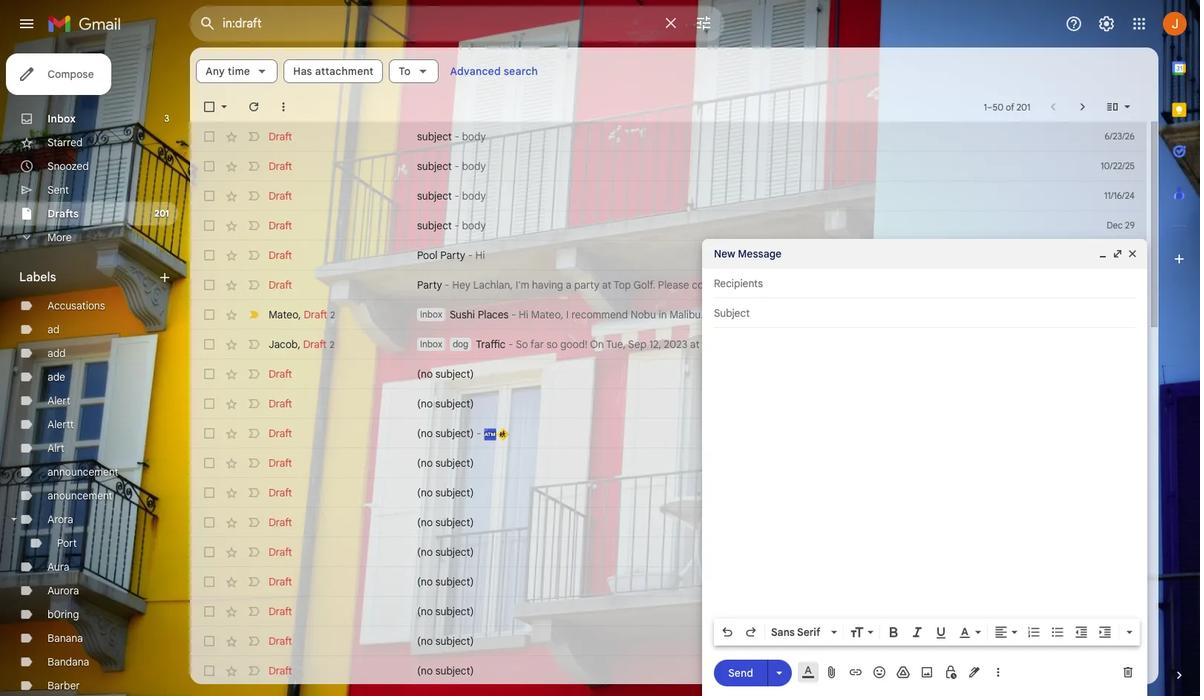 Task type: describe. For each thing, give the bounding box(es) containing it.
party
[[574, 278, 600, 292]]

aurora link
[[48, 584, 79, 598]]

1
[[984, 101, 987, 112]]

29
[[1125, 220, 1135, 231]]

tue,
[[606, 338, 626, 351]]

new
[[714, 247, 735, 261]]

there?
[[1083, 338, 1114, 351]]

(no subject) link for "cell" related to 13th row
[[417, 485, 1065, 500]]

draft for 13th row
[[269, 486, 292, 500]]

numbered list ‪(⌘⇧7)‬ image
[[1027, 625, 1042, 640]]

subject for dec 29
[[417, 219, 452, 232]]

3 14 from the top
[[1127, 665, 1135, 676]]

aura
[[48, 560, 69, 574]]

port link
[[57, 537, 77, 550]]

2 row from the top
[[190, 151, 1147, 181]]

(no subject) link for 10th row from the bottom "cell"
[[417, 396, 1065, 411]]

has
[[293, 65, 312, 78]]

more button
[[0, 226, 178, 249]]

1 horizontal spatial a
[[818, 308, 824, 321]]

body for 6/23/26
[[462, 130, 486, 143]]

0 vertical spatial pm
[[1018, 308, 1033, 321]]

any time button
[[196, 59, 278, 83]]

draft for 16th row from the bottom of the page
[[269, 219, 292, 232]]

9 (no from the top
[[417, 605, 433, 618]]

sushi
[[450, 308, 475, 321]]

9 (no subject) link from the top
[[417, 634, 1065, 649]]

2 vertical spatial at
[[690, 338, 700, 351]]

🚸 image
[[497, 428, 509, 441]]

time
[[228, 65, 250, 78]]

0 horizontal spatial jacob
[[269, 337, 298, 351]]

, for jacob
[[298, 337, 301, 351]]

cell for 9th row from the bottom
[[1093, 426, 1147, 441]]

so
[[547, 338, 558, 351]]

more options image
[[994, 665, 1003, 680]]

advanced search button
[[444, 58, 544, 85]]

insert files using drive image
[[896, 665, 911, 680]]

0 vertical spatial hi
[[475, 249, 485, 262]]

insert photo image
[[920, 665, 935, 680]]

add
[[48, 347, 66, 360]]

recipients
[[714, 277, 763, 290]]

indent more ‪(⌘])‬ image
[[1098, 625, 1113, 640]]

inbox link
[[48, 112, 76, 125]]

advanced search
[[450, 65, 538, 78]]

10/22/25
[[1101, 160, 1135, 171]]

i
[[566, 308, 569, 321]]

over
[[1060, 338, 1080, 351]]

labels navigation
[[0, 48, 190, 696]]

support image
[[1065, 15, 1083, 33]]

port
[[57, 537, 77, 550]]

subject) for first (no subject) link from the bottom
[[436, 664, 474, 678]]

oct
[[1110, 249, 1125, 261]]

arora
[[48, 513, 73, 526]]

6 (no from the top
[[417, 516, 433, 529]]

3 subject) from the top
[[436, 427, 474, 440]]

13 row from the top
[[190, 478, 1147, 508]]

17 row from the top
[[190, 597, 1147, 627]]

malibu.
[[670, 308, 704, 321]]

sep left the 12,
[[628, 338, 647, 351]]

not
[[767, 278, 783, 292]]

simon
[[771, 338, 801, 351]]

underline ‪(⌘u)‬ image
[[934, 626, 949, 641]]

places
[[478, 308, 509, 321]]

8 (no subject) link from the top
[[417, 604, 1065, 619]]

1 14 from the top
[[1127, 606, 1135, 617]]

add link
[[48, 347, 66, 360]]

oct 21
[[1110, 249, 1135, 261]]

11/16/24
[[1105, 190, 1135, 201]]

0 horizontal spatial mateo
[[269, 308, 298, 321]]

b0ring link
[[48, 608, 79, 621]]

cell for 6th row from the top of the page
[[1093, 278, 1147, 292]]

in
[[659, 308, 667, 321]]

draft for 18th row from the top of the page
[[269, 635, 292, 648]]

subject) for "cell" related to fourth row from the bottom (no subject) link
[[436, 575, 474, 589]]

<mateoroberts871@
[[1108, 308, 1200, 321]]

(no subject) for "cell" associated with 12th row from the top of the page (no subject) link
[[417, 457, 474, 470]]

lachlan,
[[473, 278, 513, 292]]

10 (no from the top
[[417, 635, 433, 648]]

busy!
[[786, 278, 811, 292]]

send
[[728, 666, 753, 680]]

draft for 15th row from the bottom
[[269, 249, 292, 262]]

1 vertical spatial hi
[[519, 308, 529, 321]]

new message dialog
[[702, 239, 1148, 696]]

(no subject) for "cell" for 9th row's (no subject) link
[[417, 367, 474, 381]]

pool party - hi
[[417, 249, 485, 262]]

draft for 18th row from the bottom
[[269, 160, 292, 173]]

dec
[[1107, 220, 1123, 231]]

redo ‪(⌘y)‬ image
[[744, 625, 759, 640]]

discard draft ‪(⌘⇧d)‬ image
[[1121, 665, 1136, 680]]

anouncement link
[[48, 489, 112, 503]]

older image
[[1076, 99, 1091, 114]]

subject for 11/16/24
[[417, 189, 452, 203]]

accusations link
[[48, 299, 105, 313]]

subject) for (no subject) link associated with "cell" related to 13th row
[[436, 486, 474, 500]]

1 (no from the top
[[417, 367, 433, 381]]

4 (no from the top
[[417, 457, 433, 470]]

snoozed link
[[48, 160, 89, 173]]

run
[[780, 308, 796, 321]]

bold ‪(⌘b)‬ image
[[886, 625, 901, 640]]

subject for 10/22/25
[[417, 160, 452, 173]]

0 vertical spatial 2023
[[959, 308, 983, 321]]

4 row from the top
[[190, 211, 1147, 241]]

starred
[[48, 136, 83, 149]]

0 vertical spatial party
[[440, 249, 465, 262]]

10 row from the top
[[190, 389, 1147, 419]]

3 sep 14 from the top
[[1109, 665, 1135, 676]]

snoozed
[[48, 160, 89, 173]]

9 row from the top
[[190, 359, 1147, 389]]

compose button
[[6, 53, 112, 95]]

undo ‪(⌘z)‬ image
[[720, 625, 735, 640]]

draft for third row from the bottom
[[269, 605, 292, 618]]

into
[[798, 308, 816, 321]]

thanks,
[[813, 278, 849, 292]]

7 (no from the top
[[417, 546, 433, 559]]

sans serif option
[[768, 625, 828, 640]]

alert
[[48, 394, 70, 408]]

subject - body for dec 29
[[417, 219, 486, 232]]

clear search image
[[656, 8, 686, 38]]

alertt
[[48, 418, 74, 431]]

draft for 9th row
[[269, 367, 292, 381]]

(no subject) link for "cell" related to fourth row from the bottom
[[417, 575, 1065, 589]]

message
[[738, 247, 782, 261]]

b0ring
[[48, 608, 79, 621]]

, for mateo
[[298, 308, 301, 321]]

(no subject) for first (no subject) link from the bottom
[[417, 664, 474, 678]]

drafts link
[[48, 207, 79, 220]]

banana
[[48, 632, 83, 645]]

3 (no from the top
[[417, 427, 433, 440]]

draft for 10th row from the bottom
[[269, 397, 292, 411]]

jacob , draft 2
[[269, 337, 334, 351]]

cell for 12th row from the top of the page
[[1093, 456, 1147, 471]]

subject) for "cell" associated with 12th row from the top of the page (no subject) link
[[436, 457, 474, 470]]

alrt link
[[48, 442, 64, 455]]

mateo , draft 2
[[269, 308, 335, 321]]

jul
[[928, 308, 942, 321]]

drafts
[[48, 207, 79, 220]]

dog
[[453, 339, 469, 350]]

18 row from the top
[[190, 627, 1147, 656]]

(no subject) link for "cell" associated with 12th row from the top of the page
[[417, 456, 1065, 471]]

sep 14 for third row from the bottom
[[1109, 606, 1135, 617]]

more formatting options image
[[1122, 625, 1137, 640]]

<simonjacob477@gmail.com>
[[803, 338, 942, 351]]

labels
[[19, 270, 56, 285]]

subject) for 10th row from the bottom "cell"'s (no subject) link
[[436, 397, 474, 411]]

50
[[993, 101, 1004, 112]]

0 vertical spatial at
[[602, 278, 612, 292]]

3 (no subject) from the top
[[417, 427, 474, 440]]

attach files image
[[825, 665, 840, 680]]

you
[[706, 308, 723, 321]]

if
[[721, 278, 727, 292]]

inbox inside inbox sushi places - hi mateo, i recommend nobu in malibu. you might even run into a celebrity lol! on mon, jul 31, 2023 at 1:55 pm mateo roberts <mateoroberts871@
[[420, 309, 442, 320]]

body for dec 29
[[462, 219, 486, 232]]

cell for row containing jacob
[[1093, 337, 1147, 352]]

(no subject) for (no subject) link corresponding to fifth row from the bottom of the page "cell"
[[417, 546, 474, 559]]

barber
[[48, 679, 80, 693]]

draft for 3rd row
[[269, 189, 292, 203]]

12,
[[649, 338, 661, 351]]

sent
[[48, 183, 69, 197]]

5 (no from the top
[[417, 486, 433, 500]]

(no subject) for (no subject) link associated with "cell" related to 13th row
[[417, 486, 474, 500]]

so
[[516, 338, 528, 351]]

celebrity
[[827, 308, 868, 321]]

gmail image
[[48, 9, 128, 39]]

aurora
[[48, 584, 79, 598]]

6/23/26
[[1105, 131, 1135, 142]]

Subject field
[[714, 306, 1136, 321]]

31,
[[945, 308, 957, 321]]

subject) for "cell" associated with 6th row from the bottom (no subject) link
[[436, 516, 474, 529]]

compose
[[48, 68, 94, 81]]

how
[[977, 338, 998, 351]]



Task type: locate. For each thing, give the bounding box(es) containing it.
subject) for second (no subject) link from the bottom
[[436, 635, 474, 648]]

0 horizontal spatial on
[[590, 338, 604, 351]]

14 down the more formatting options icon at the right of the page
[[1127, 665, 1135, 676]]

main menu image
[[18, 15, 36, 33]]

draft for 6th row from the bottom
[[269, 516, 292, 529]]

0 horizontal spatial at
[[602, 278, 612, 292]]

5 (no subject) from the top
[[417, 486, 474, 500]]

main content
[[190, 48, 1200, 696]]

14 right the indent more ‪(⌘])‬ image
[[1127, 635, 1135, 647]]

(no subject) link for "cell" for 9th row
[[417, 367, 1065, 382]]

1 vertical spatial at
[[986, 308, 995, 321]]

2 for mateo
[[330, 309, 335, 320]]

4 subject - body from the top
[[417, 219, 486, 232]]

21
[[1127, 249, 1135, 261]]

1 vertical spatial inbox
[[420, 309, 442, 320]]

None search field
[[190, 6, 725, 42]]

None checkbox
[[202, 99, 217, 114], [202, 159, 217, 174], [202, 278, 217, 292], [202, 337, 217, 352], [202, 426, 217, 441], [202, 456, 217, 471], [202, 545, 217, 560], [202, 604, 217, 619], [202, 634, 217, 649], [202, 99, 217, 114], [202, 159, 217, 174], [202, 278, 217, 292], [202, 337, 217, 352], [202, 426, 217, 441], [202, 456, 217, 471], [202, 545, 217, 560], [202, 604, 217, 619], [202, 634, 217, 649]]

jacob down mateo , draft 2
[[269, 337, 298, 351]]

12 row from the top
[[190, 448, 1147, 478]]

jeremy
[[851, 278, 886, 292]]

sent link
[[48, 183, 69, 197]]

alert link
[[48, 394, 70, 408]]

having
[[532, 278, 563, 292]]

1 2 from the top
[[330, 309, 335, 320]]

settings image
[[1098, 15, 1116, 33]]

top
[[614, 278, 631, 292]]

draft for 12th row from the top of the page
[[269, 457, 292, 470]]

subject - body for 11/16/24
[[417, 189, 486, 203]]

(no subject) link for "cell" associated with 6th row from the bottom
[[417, 515, 1065, 530]]

7 (no subject) link from the top
[[417, 575, 1065, 589]]

1 horizontal spatial on
[[887, 308, 900, 321]]

draft for 6th row from the top of the page
[[269, 278, 292, 292]]

body for 10/22/25
[[462, 160, 486, 173]]

subject
[[417, 130, 452, 143], [417, 160, 452, 173], [417, 189, 452, 203], [417, 219, 452, 232]]

more send options image
[[772, 666, 787, 680]]

11 row from the top
[[190, 419, 1147, 448]]

1 vertical spatial 2023
[[664, 338, 688, 351]]

on right lol!
[[887, 308, 900, 321]]

201 inside labels navigation
[[154, 208, 169, 219]]

traffic
[[1029, 338, 1057, 351]]

14 up the more formatting options icon at the right of the page
[[1127, 606, 1135, 617]]

2 inside mateo , draft 2
[[330, 309, 335, 320]]

subject) for (no subject) link corresponding to fifth row from the bottom of the page "cell"
[[436, 546, 474, 559]]

14 row from the top
[[190, 508, 1147, 537]]

draft
[[269, 130, 292, 143], [269, 160, 292, 173], [269, 189, 292, 203], [269, 219, 292, 232], [269, 249, 292, 262], [269, 278, 292, 292], [304, 308, 327, 321], [303, 337, 327, 351], [269, 367, 292, 381], [269, 397, 292, 411], [269, 427, 292, 440], [269, 457, 292, 470], [269, 486, 292, 500], [269, 516, 292, 529], [269, 546, 292, 559], [269, 575, 292, 589], [269, 605, 292, 618], [269, 635, 292, 648], [269, 664, 292, 678]]

2 (no from the top
[[417, 397, 433, 411]]

inbox left dog
[[420, 339, 442, 350]]

cell for 9th row
[[1093, 367, 1147, 382]]

row
[[190, 122, 1147, 151], [190, 151, 1147, 181], [190, 181, 1147, 211], [190, 211, 1147, 241], [190, 241, 1147, 270], [190, 270, 1147, 300], [190, 300, 1200, 330], [190, 330, 1147, 359], [190, 359, 1147, 389], [190, 389, 1147, 419], [190, 419, 1147, 448], [190, 448, 1147, 478], [190, 478, 1147, 508], [190, 508, 1147, 537], [190, 537, 1147, 567], [190, 567, 1147, 597], [190, 597, 1147, 627], [190, 627, 1147, 656], [190, 656, 1147, 686]]

mateo,
[[531, 308, 564, 321]]

minimize image
[[1097, 248, 1109, 260]]

2 (no subject) from the top
[[417, 397, 474, 411]]

1 horizontal spatial 2023
[[959, 308, 983, 321]]

8 row from the top
[[190, 330, 1147, 359]]

search mail image
[[194, 10, 221, 37]]

11 cell from the top
[[1093, 575, 1147, 589]]

🏧 image
[[484, 428, 497, 441]]

2 cell from the top
[[1093, 307, 1147, 322]]

(no
[[417, 367, 433, 381], [417, 397, 433, 411], [417, 427, 433, 440], [417, 457, 433, 470], [417, 486, 433, 500], [417, 516, 433, 529], [417, 546, 433, 559], [417, 575, 433, 589], [417, 605, 433, 618], [417, 635, 433, 648], [417, 664, 433, 678]]

inbox
[[48, 112, 76, 125], [420, 309, 442, 320], [420, 339, 442, 350]]

1 horizontal spatial 201
[[1017, 101, 1031, 112]]

1 subject from the top
[[417, 130, 452, 143]]

2 subject - body from the top
[[417, 160, 486, 173]]

inbox inside labels navigation
[[48, 112, 76, 125]]

5 (no subject) link from the top
[[417, 515, 1065, 530]]

4 cell from the top
[[1093, 367, 1147, 382]]

1 vertical spatial 201
[[154, 208, 169, 219]]

2 subject) from the top
[[436, 397, 474, 411]]

dec 29
[[1107, 220, 1135, 231]]

9 subject) from the top
[[436, 605, 474, 618]]

inbox up starred link
[[48, 112, 76, 125]]

5 row from the top
[[190, 241, 1147, 270]]

, up jacob , draft 2
[[298, 308, 301, 321]]

subject - body for 6/23/26
[[417, 130, 486, 143]]

hey
[[452, 278, 471, 292]]

italic ‪(⌘i)‬ image
[[910, 625, 925, 640]]

7 cell from the top
[[1093, 456, 1147, 471]]

11 subject) from the top
[[436, 664, 474, 678]]

indent less ‪(⌘[)‬ image
[[1074, 625, 1089, 640]]

6 subject) from the top
[[436, 516, 474, 529]]

2023 right the 12,
[[664, 338, 688, 351]]

insert link ‪(⌘k)‬ image
[[849, 665, 863, 680]]

Message Body text field
[[714, 336, 1136, 615]]

serif
[[797, 626, 821, 639]]

1 (no subject) from the top
[[417, 367, 474, 381]]

2
[[330, 309, 335, 320], [330, 339, 334, 350]]

3:12
[[702, 338, 720, 351]]

2 subject from the top
[[417, 160, 452, 173]]

11 (no subject) from the top
[[417, 664, 474, 678]]

6 cell from the top
[[1093, 426, 1147, 441]]

2 14 from the top
[[1127, 635, 1135, 647]]

pop out image
[[1112, 248, 1124, 260]]

jacob
[[269, 337, 298, 351], [740, 338, 769, 351]]

traffic
[[476, 338, 506, 351]]

main content containing any time
[[190, 48, 1200, 696]]

alertt link
[[48, 418, 74, 431]]

3 row from the top
[[190, 181, 1147, 211]]

jacob left the simon
[[740, 338, 769, 351]]

draft for 9th row from the bottom
[[269, 427, 292, 440]]

8 cell from the top
[[1093, 485, 1147, 500]]

a right into on the right
[[818, 308, 824, 321]]

(no subject) link
[[417, 367, 1065, 382], [417, 396, 1065, 411], [417, 456, 1065, 471], [417, 485, 1065, 500], [417, 515, 1065, 530], [417, 545, 1065, 560], [417, 575, 1065, 589], [417, 604, 1065, 619], [417, 634, 1065, 649], [417, 664, 1065, 679]]

mateo up jacob , draft 2
[[269, 308, 298, 321]]

2 body from the top
[[462, 160, 486, 173]]

lol!
[[871, 308, 884, 321]]

sep down the indent more ‪(⌘])‬ image
[[1109, 665, 1124, 676]]

2 vertical spatial sep 14
[[1109, 665, 1135, 676]]

i'm
[[516, 278, 530, 292]]

0 vertical spatial 2
[[330, 309, 335, 320]]

2 2 from the top
[[330, 339, 334, 350]]

,
[[298, 308, 301, 321], [298, 337, 301, 351]]

sep up discard draft ‪(⌘⇧d)‬ icon
[[1109, 635, 1124, 647]]

sep 14 down the more formatting options icon at the right of the page
[[1109, 665, 1135, 676]]

pm right 3:12
[[723, 338, 738, 351]]

tab list
[[1159, 48, 1200, 643]]

10 (no subject) link from the top
[[417, 664, 1065, 679]]

attachment
[[315, 65, 374, 78]]

1 horizontal spatial jacob
[[740, 338, 769, 351]]

sep up the indent more ‪(⌘])‬ image
[[1109, 606, 1124, 617]]

you
[[730, 278, 747, 292]]

bulleted list ‪(⌘⇧8)‬ image
[[1050, 625, 1065, 640]]

ad link
[[48, 323, 59, 336]]

9 cell from the top
[[1093, 515, 1147, 530]]

might
[[725, 308, 752, 321]]

subject - body for 10/22/25
[[417, 160, 486, 173]]

to button
[[389, 59, 438, 83]]

close image
[[1127, 248, 1139, 260]]

(no subject) for 3rd (no subject) link from the bottom of the main content containing any time
[[417, 605, 474, 618]]

3 body from the top
[[462, 189, 486, 203]]

2023
[[959, 308, 983, 321], [664, 338, 688, 351]]

announcement link
[[48, 465, 118, 479]]

body
[[462, 130, 486, 143], [462, 160, 486, 173], [462, 189, 486, 203], [462, 219, 486, 232]]

alrt
[[48, 442, 64, 455]]

please
[[658, 278, 689, 292]]

at left the "1:55"
[[986, 308, 995, 321]]

19 row from the top
[[190, 656, 1147, 686]]

party right "pool"
[[440, 249, 465, 262]]

201
[[1017, 101, 1031, 112], [154, 208, 169, 219]]

0 horizontal spatial a
[[566, 278, 572, 292]]

201 inside main content
[[1017, 101, 1031, 112]]

0 vertical spatial 14
[[1127, 606, 1135, 617]]

(no subject) for "cell" associated with 6th row from the bottom (no subject) link
[[417, 516, 474, 529]]

subject) for "cell" for 9th row's (no subject) link
[[436, 367, 474, 381]]

cell for row containing mateo
[[1093, 307, 1147, 322]]

1 horizontal spatial at
[[690, 338, 700, 351]]

10 (no subject) from the top
[[417, 635, 474, 648]]

1 vertical spatial a
[[818, 308, 824, 321]]

(no subject) for second (no subject) link from the bottom
[[417, 635, 474, 648]]

2 sep 14 from the top
[[1109, 635, 1135, 647]]

0 vertical spatial inbox
[[48, 112, 76, 125]]

1 vertical spatial 14
[[1127, 635, 1135, 647]]

0 vertical spatial a
[[566, 278, 572, 292]]

recommend
[[572, 308, 628, 321]]

row containing jacob
[[190, 330, 1147, 359]]

aura link
[[48, 560, 69, 574]]

1 vertical spatial 2
[[330, 339, 334, 350]]

2 horizontal spatial at
[[986, 308, 995, 321]]

5 cell from the top
[[1093, 396, 1147, 411]]

cell for fifth row from the bottom of the page
[[1093, 545, 1147, 560]]

labels heading
[[19, 270, 157, 285]]

at left top
[[602, 278, 612, 292]]

advanced search options image
[[689, 8, 719, 38]]

4 body from the top
[[462, 219, 486, 232]]

wrote:
[[945, 338, 974, 351]]

0 horizontal spatial 2023
[[664, 338, 688, 351]]

-
[[455, 130, 459, 143], [455, 160, 459, 173], [455, 189, 459, 203], [455, 219, 459, 232], [468, 249, 473, 262], [445, 278, 450, 292], [512, 308, 516, 321], [508, 338, 513, 351], [474, 427, 484, 440]]

3 subject - body from the top
[[417, 189, 486, 203]]

2 vertical spatial inbox
[[420, 339, 442, 350]]

(no subject) link for fifth row from the bottom of the page "cell"
[[417, 545, 1065, 560]]

2023 right the 31,
[[959, 308, 983, 321]]

0 horizontal spatial 201
[[154, 208, 169, 219]]

Search mail text field
[[223, 16, 653, 31]]

to
[[399, 65, 411, 78]]

refresh image
[[246, 99, 261, 114]]

0 horizontal spatial hi
[[475, 249, 485, 262]]

anouncement
[[48, 489, 112, 503]]

2 (no subject) link from the top
[[417, 396, 1065, 411]]

10 subject) from the top
[[436, 635, 474, 648]]

even
[[755, 308, 777, 321]]

7 subject) from the top
[[436, 546, 474, 559]]

draft for fifth row from the bottom of the page
[[269, 546, 292, 559]]

sep 14
[[1109, 606, 1135, 617], [1109, 635, 1135, 647], [1109, 665, 1135, 676]]

mon,
[[903, 308, 926, 321]]

draft for 1st row from the bottom
[[269, 664, 292, 678]]

party down "pool"
[[417, 278, 442, 292]]

1 subject) from the top
[[436, 367, 474, 381]]

on left the tue,
[[590, 338, 604, 351]]

0 horizontal spatial pm
[[723, 338, 738, 351]]

row containing mateo
[[190, 300, 1200, 330]]

4 subject from the top
[[417, 219, 452, 232]]

far
[[531, 338, 544, 351]]

2 for jacob
[[330, 339, 334, 350]]

, down mateo , draft 2
[[298, 337, 301, 351]]

cell for 6th row from the bottom
[[1093, 515, 1147, 530]]

6 (no subject) from the top
[[417, 516, 474, 529]]

3 cell from the top
[[1093, 337, 1147, 352]]

None checkbox
[[202, 129, 217, 144], [202, 189, 217, 203], [202, 218, 217, 233], [202, 248, 217, 263], [202, 307, 217, 322], [202, 367, 217, 382], [202, 396, 217, 411], [202, 485, 217, 500], [202, 515, 217, 530], [202, 575, 217, 589], [202, 664, 217, 679], [202, 129, 217, 144], [202, 189, 217, 203], [202, 218, 217, 233], [202, 248, 217, 263], [202, 307, 217, 322], [202, 367, 217, 382], [202, 396, 217, 411], [202, 485, 217, 500], [202, 515, 217, 530], [202, 575, 217, 589], [202, 664, 217, 679]]

the
[[1010, 338, 1026, 351]]

sep 14 up the more formatting options icon at the right of the page
[[1109, 606, 1135, 617]]

search
[[504, 65, 538, 78]]

6 row from the top
[[190, 270, 1147, 300]]

3
[[164, 113, 169, 124]]

1 vertical spatial sep 14
[[1109, 635, 1135, 647]]

1 horizontal spatial hi
[[519, 308, 529, 321]]

16 row from the top
[[190, 567, 1147, 597]]

cell for 10th row from the bottom
[[1093, 396, 1147, 411]]

cell for fourth row from the bottom
[[1093, 575, 1147, 589]]

1 vertical spatial ,
[[298, 337, 301, 351]]

hi left mateo,
[[519, 308, 529, 321]]

toggle confidential mode image
[[944, 665, 958, 680]]

on
[[887, 308, 900, 321], [590, 338, 604, 351]]

2 up jacob , draft 2
[[330, 309, 335, 320]]

insert signature image
[[967, 665, 982, 680]]

ade
[[48, 370, 65, 384]]

insert emoji ‪(⌘⇧2)‬ image
[[872, 665, 887, 680]]

(no subject) for "cell" related to fourth row from the bottom (no subject) link
[[417, 575, 474, 589]]

14
[[1127, 606, 1135, 617], [1127, 635, 1135, 647], [1127, 665, 1135, 676]]

0 vertical spatial on
[[887, 308, 900, 321]]

hi up lachlan,
[[475, 249, 485, 262]]

pm right the "1:55"
[[1018, 308, 1033, 321]]

1 subject - body from the top
[[417, 130, 486, 143]]

send button
[[714, 660, 768, 686]]

formatting options toolbar
[[714, 619, 1140, 646]]

1 row from the top
[[190, 122, 1147, 151]]

subject for 6/23/26
[[417, 130, 452, 143]]

barber link
[[48, 679, 80, 693]]

traffic - so far so good! on tue, sep 12, 2023 at 3:12 pm jacob simon <simonjacob477@gmail.com> wrote: how is the traffic over there?
[[476, 338, 1114, 351]]

has attachment
[[293, 65, 374, 78]]

11 (no from the top
[[417, 664, 433, 678]]

has attachment button
[[284, 59, 383, 83]]

inbox left sushi
[[420, 309, 442, 320]]

7 row from the top
[[190, 300, 1200, 330]]

any time
[[206, 65, 250, 78]]

0 vertical spatial 201
[[1017, 101, 1031, 112]]

6 (no subject) link from the top
[[417, 545, 1065, 560]]

1 vertical spatial pm
[[723, 338, 738, 351]]

9 (no subject) from the top
[[417, 605, 474, 618]]

cell for 13th row
[[1093, 485, 1147, 500]]

a left party
[[566, 278, 572, 292]]

golf.
[[634, 278, 656, 292]]

1 horizontal spatial mateo
[[1036, 308, 1066, 321]]

1 sep 14 from the top
[[1109, 606, 1135, 617]]

accusations
[[48, 299, 105, 313]]

4 (no subject) from the top
[[417, 457, 474, 470]]

draft for 19th row from the bottom of the page
[[269, 130, 292, 143]]

4 subject) from the top
[[436, 457, 474, 470]]

toggle split pane mode image
[[1105, 99, 1120, 114]]

mateo up traffic
[[1036, 308, 1066, 321]]

4 (no subject) link from the top
[[417, 485, 1065, 500]]

2 vertical spatial 14
[[1127, 665, 1135, 676]]

cell
[[1093, 278, 1147, 292], [1093, 307, 1147, 322], [1093, 337, 1147, 352], [1093, 367, 1147, 382], [1093, 396, 1147, 411], [1093, 426, 1147, 441], [1093, 456, 1147, 471], [1093, 485, 1147, 500], [1093, 515, 1147, 530], [1093, 545, 1147, 560], [1093, 575, 1147, 589]]

sep 14 for 18th row from the top of the page
[[1109, 635, 1135, 647]]

good!
[[561, 338, 588, 351]]

draft for fourth row from the bottom
[[269, 575, 292, 589]]

more
[[48, 231, 72, 244]]

1 vertical spatial on
[[590, 338, 604, 351]]

(no subject) for 10th row from the bottom "cell"'s (no subject) link
[[417, 397, 474, 411]]

new message
[[714, 247, 782, 261]]

1 (no subject) link from the top
[[417, 367, 1065, 382]]

3 subject from the top
[[417, 189, 452, 203]]

body for 11/16/24
[[462, 189, 486, 203]]

8 (no from the top
[[417, 575, 433, 589]]

bandana link
[[48, 655, 89, 669]]

0 vertical spatial sep 14
[[1109, 606, 1135, 617]]

ad
[[48, 323, 59, 336]]

nobu
[[631, 308, 656, 321]]

8 subject) from the top
[[436, 575, 474, 589]]

1 horizontal spatial pm
[[1018, 308, 1033, 321]]

7 (no subject) from the top
[[417, 546, 474, 559]]

2 inside jacob , draft 2
[[330, 339, 334, 350]]

more image
[[276, 99, 291, 114]]

15 row from the top
[[190, 537, 1147, 567]]

1 vertical spatial party
[[417, 278, 442, 292]]

8 (no subject) from the top
[[417, 575, 474, 589]]

party - hey lachlan, i'm having a party at top golf. please come if you are not busy! thanks, jeremy
[[417, 278, 886, 292]]

sans serif
[[771, 626, 821, 639]]

5 subject) from the top
[[436, 486, 474, 500]]

subject) for 3rd (no subject) link from the bottom of the main content containing any time
[[436, 605, 474, 618]]

3 (no subject) link from the top
[[417, 456, 1065, 471]]

0 vertical spatial ,
[[298, 308, 301, 321]]

1 cell from the top
[[1093, 278, 1147, 292]]

at left 3:12
[[690, 338, 700, 351]]

10 cell from the top
[[1093, 545, 1147, 560]]

2 down mateo , draft 2
[[330, 339, 334, 350]]

sep 14 up discard draft ‪(⌘⇧d)‬ icon
[[1109, 635, 1135, 647]]

1 body from the top
[[462, 130, 486, 143]]



Task type: vqa. For each thing, say whether or not it's contained in the screenshot.
Archive icon at the top of page
no



